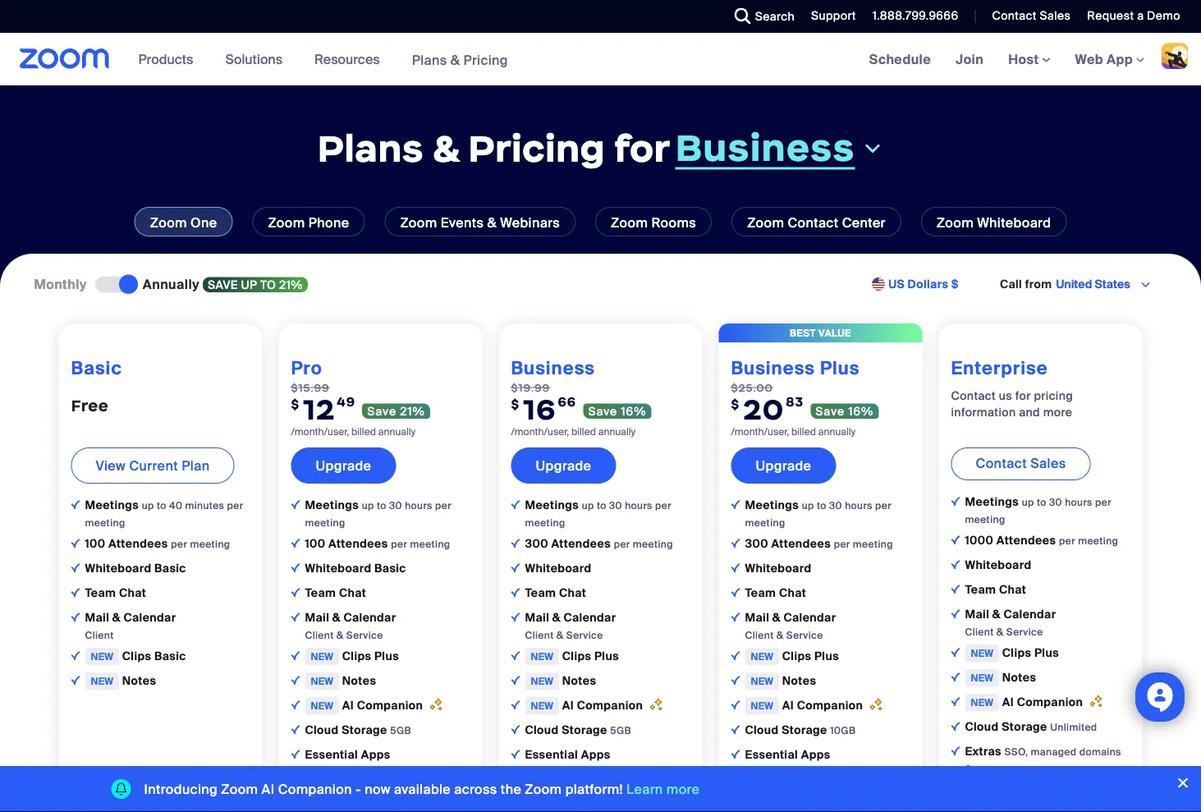 Task type: locate. For each thing, give the bounding box(es) containing it.
extras
[[965, 744, 1005, 759]]

apps down 10gb
[[816, 764, 840, 777]]

billed inside the business $19.99 $ 16 66 save 16% /month/user, billed annually
[[572, 426, 596, 438]]

team chat
[[965, 582, 1027, 597], [85, 585, 146, 601], [305, 585, 366, 601], [525, 585, 587, 601], [745, 585, 807, 601]]

1 upgrade from the left
[[316, 457, 372, 474]]

21% inside the pro $15.99 $ 12 49 save 21% /month/user, billed annually
[[400, 403, 425, 419]]

premium for 12
[[330, 764, 373, 777]]

to for basic
[[157, 499, 167, 512]]

ok image
[[951, 535, 960, 544], [291, 539, 300, 548], [511, 539, 520, 548], [951, 560, 960, 569], [511, 563, 520, 572], [951, 609, 960, 618], [71, 613, 80, 622], [731, 613, 740, 622], [951, 648, 960, 657], [291, 651, 300, 660], [511, 651, 520, 660], [71, 676, 80, 685], [731, 676, 740, 685], [951, 722, 960, 731], [951, 746, 960, 755], [511, 801, 520, 810], [731, 801, 740, 810], [951, 810, 960, 812]]

$ inside dropdown button
[[952, 277, 959, 292]]

zoom left phone on the left top of page
[[268, 214, 305, 231]]

0 horizontal spatial 300 attendees per meeting
[[525, 536, 673, 551]]

1 horizontal spatial more
[[975, 763, 1001, 776]]

16% right 83
[[849, 403, 874, 419]]

mail for basic
[[85, 610, 109, 625]]

zoom down business dropdown button
[[747, 214, 785, 231]]

(terms right the at the bottom
[[525, 779, 556, 792]]

webinars
[[500, 214, 560, 231]]

pricing inside main content
[[468, 125, 605, 172]]

2 year from the left
[[645, 764, 666, 777]]

premium up '-'
[[330, 764, 373, 777]]

up
[[241, 277, 257, 292], [1022, 496, 1035, 509], [142, 499, 154, 512], [362, 499, 374, 512], [582, 499, 594, 512], [802, 499, 814, 512]]

zoom for zoom contact center
[[747, 214, 785, 231]]

$19.99
[[511, 381, 550, 394]]

1 /month/user, from the left
[[291, 426, 349, 438]]

include image
[[291, 500, 300, 509], [511, 500, 520, 509], [511, 750, 520, 759], [731, 750, 740, 759]]

hours
[[1065, 496, 1093, 509], [405, 499, 433, 512], [625, 499, 653, 512], [845, 499, 873, 512]]

plans for plans & pricing
[[412, 51, 447, 68]]

5gb for 16
[[610, 724, 632, 737]]

1 horizontal spatial essential
[[525, 747, 578, 762]]

0 horizontal spatial upgrade link
[[291, 447, 396, 484]]

ok image
[[71, 539, 80, 548], [731, 539, 740, 548], [71, 563, 80, 572], [291, 563, 300, 572], [731, 563, 740, 572], [951, 585, 960, 594], [71, 588, 80, 597], [291, 588, 300, 597], [511, 588, 520, 597], [731, 588, 740, 597], [291, 613, 300, 622], [511, 613, 520, 622], [71, 651, 80, 660], [731, 651, 740, 660], [951, 673, 960, 682], [291, 676, 300, 685], [511, 676, 520, 685], [951, 697, 960, 706], [291, 700, 300, 709], [511, 700, 520, 709], [731, 700, 740, 709], [291, 725, 300, 734], [511, 725, 520, 734], [731, 725, 740, 734]]

0 horizontal spatial premium
[[330, 764, 373, 777]]

0 horizontal spatial billed
[[351, 426, 376, 438]]

storage up 'platform!'
[[562, 723, 607, 738]]

plans
[[412, 51, 447, 68], [317, 125, 424, 172]]

2 annually from the left
[[599, 426, 636, 438]]

service
[[1007, 626, 1044, 638], [346, 629, 383, 642], [567, 629, 603, 642], [787, 629, 823, 642]]

$ inside business plus $25.00 $ 20 83 save 16% /month/user, billed annually
[[731, 396, 740, 412]]

0 horizontal spatial apps
[[361, 747, 391, 762]]

upgrade link down 16
[[511, 447, 616, 484]]

main content containing business
[[0, 33, 1202, 812]]

attendees for enterprise
[[997, 533, 1056, 548]]

us
[[999, 388, 1013, 403]]

upgrade for 12
[[316, 457, 372, 474]]

/month/user, inside the pro $15.99 $ 12 49 save 21% /month/user, billed annually
[[291, 426, 349, 438]]

2 horizontal spatial /month/user,
[[731, 426, 789, 438]]

1 (terms from the left
[[305, 779, 336, 792]]

annually
[[143, 276, 200, 293]]

1 essential from the left
[[305, 747, 358, 762]]

down image
[[862, 138, 884, 158]]

chat for basic
[[119, 585, 146, 601]]

0 vertical spatial 21%
[[279, 277, 303, 292]]

1 horizontal spatial apps
[[596, 764, 620, 777]]

0 horizontal spatial 16%
[[621, 403, 647, 419]]

1 horizontal spatial /month/user,
[[511, 426, 569, 438]]

apps
[[376, 764, 400, 777], [596, 764, 620, 777], [816, 764, 840, 777]]

whiteboard basic for basic
[[85, 561, 186, 576]]

managed
[[1031, 746, 1077, 758]]

cloud storage 5gb for 12
[[305, 723, 411, 738]]

billed
[[351, 426, 376, 438], [572, 426, 596, 438], [792, 426, 816, 438]]

2 essential apps free premium apps for 1 year (terms apply) from the left
[[525, 747, 666, 792]]

3 premium from the left
[[770, 764, 813, 777]]

1 premium from the left
[[330, 764, 373, 777]]

3 year from the left
[[865, 764, 886, 777]]

3 essential apps free premium apps for 1 year (terms apply) from the left
[[745, 747, 886, 792]]

1 1 from the left
[[419, 764, 423, 777]]

1 vertical spatial more
[[975, 763, 1001, 776]]

16% inside the business $19.99 $ 16 66 save 16% /month/user, billed annually
[[621, 403, 647, 419]]

2 100 from the left
[[305, 536, 326, 551]]

/month/user, down 66
[[511, 426, 569, 438]]

essential up 'platform!'
[[525, 747, 578, 762]]

request
[[1088, 8, 1135, 23]]

chat
[[999, 582, 1027, 597], [119, 585, 146, 601], [339, 585, 366, 601], [559, 585, 587, 601], [779, 585, 807, 601]]

2 horizontal spatial essential
[[745, 747, 798, 762]]

1 annually from the left
[[378, 426, 416, 438]]

new notes for enterprise
[[971, 670, 1037, 685]]

cloud for pro
[[305, 723, 339, 738]]

2 1 from the left
[[639, 764, 643, 777]]

1 apply) from the left
[[339, 779, 368, 792]]

client inside mail & calendar client
[[85, 629, 114, 642]]

2 300 from the left
[[745, 536, 769, 551]]

for right us
[[1016, 388, 1031, 403]]

2 horizontal spatial essential apps free premium apps for 1 year (terms apply)
[[745, 747, 886, 792]]

30 for pro
[[389, 499, 402, 512]]

/month/user,
[[291, 426, 349, 438], [511, 426, 569, 438], [731, 426, 789, 438]]

apps up now
[[376, 764, 400, 777]]

save inside the business $19.99 $ 16 66 save 16% /month/user, billed annually
[[588, 403, 618, 419]]

attendees
[[997, 533, 1056, 548], [108, 536, 168, 551], [329, 536, 388, 551], [551, 536, 611, 551], [772, 536, 831, 551]]

upgrade link down 12 on the left
[[291, 447, 396, 484]]

client for business
[[525, 629, 554, 642]]

business for business
[[676, 124, 855, 171]]

web
[[1075, 51, 1104, 68]]

1 horizontal spatial upgrade
[[536, 457, 592, 474]]

to inside up to 40 minutes per meeting
[[157, 499, 167, 512]]

zoom right the at the bottom
[[525, 781, 562, 798]]

annually for 16
[[599, 426, 636, 438]]

300
[[525, 536, 549, 551], [745, 536, 769, 551]]

0 horizontal spatial apply)
[[339, 779, 368, 792]]

zoom left one
[[150, 214, 187, 231]]

2 horizontal spatial premium
[[770, 764, 813, 777]]

1 5gb from the left
[[390, 724, 411, 737]]

1 horizontal spatial annually
[[599, 426, 636, 438]]

0 horizontal spatial 21%
[[279, 277, 303, 292]]

apps for 16
[[596, 764, 620, 777]]

21% down zoom phone
[[279, 277, 303, 292]]

sso,
[[1005, 746, 1029, 758]]

new notes for pro
[[311, 673, 376, 689]]

/month/user, inside business plus $25.00 $ 20 83 save 16% /month/user, billed annually
[[731, 426, 789, 438]]

essential down cloud storage 10gb
[[745, 747, 798, 762]]

1 year from the left
[[425, 764, 446, 777]]

&
[[451, 51, 460, 68], [433, 125, 460, 172], [487, 214, 497, 231], [993, 607, 1001, 622], [112, 610, 121, 625], [332, 610, 341, 625], [553, 610, 561, 625], [773, 610, 781, 625], [997, 626, 1004, 638], [337, 629, 344, 642], [557, 629, 564, 642], [777, 629, 784, 642], [965, 763, 973, 776]]

pricing
[[464, 51, 508, 68], [468, 125, 605, 172]]

1 horizontal spatial 16%
[[849, 403, 874, 419]]

3 apps from the left
[[816, 764, 840, 777]]

team
[[965, 582, 997, 597], [85, 585, 116, 601], [305, 585, 336, 601], [525, 585, 556, 601], [745, 585, 776, 601]]

enterprise
[[951, 356, 1048, 380]]

2 (terms from the left
[[525, 779, 556, 792]]

1 horizontal spatial 100
[[305, 536, 326, 551]]

apply) left available
[[339, 779, 368, 792]]

16
[[523, 391, 556, 427]]

3 annually from the left
[[819, 426, 856, 438]]

new ai companion
[[971, 695, 1086, 710], [311, 698, 426, 713], [531, 698, 646, 713], [751, 698, 866, 713]]

2 premium from the left
[[550, 764, 593, 777]]

annually
[[378, 426, 416, 438], [599, 426, 636, 438], [819, 426, 856, 438]]

apps up 'platform!'
[[596, 764, 620, 777]]

basic
[[71, 356, 122, 380], [154, 561, 186, 576], [375, 561, 406, 576], [154, 649, 186, 664]]

essential for 12
[[305, 747, 358, 762]]

2 essential from the left
[[525, 747, 578, 762]]

storage up '-'
[[342, 723, 387, 738]]

0 horizontal spatial apps
[[376, 764, 400, 777]]

mail inside mail & calendar client
[[85, 610, 109, 625]]

2 100 attendees per meeting from the left
[[305, 536, 450, 551]]

notes for basic
[[122, 673, 156, 689]]

billed down 83
[[792, 426, 816, 438]]

premium down cloud storage 10gb
[[770, 764, 813, 777]]

1 100 attendees per meeting from the left
[[85, 536, 230, 551]]

business inside the business $19.99 $ 16 66 save 16% /month/user, billed annually
[[511, 356, 595, 380]]

zoom for zoom one
[[150, 214, 187, 231]]

ai
[[1003, 695, 1014, 710], [342, 698, 354, 713], [562, 698, 574, 713], [783, 698, 794, 713], [262, 781, 275, 798]]

1 apps from the left
[[376, 764, 400, 777]]

us dollars $
[[889, 277, 959, 292]]

1 horizontal spatial year
[[645, 764, 666, 777]]

1 horizontal spatial premium
[[550, 764, 593, 777]]

zoom for zoom rooms
[[611, 214, 648, 231]]

1 vertical spatial sales
[[1031, 454, 1067, 472]]

storage up sso,
[[1002, 719, 1048, 735]]

banner
[[0, 33, 1202, 87]]

1 300 attendees per meeting from the left
[[525, 536, 673, 551]]

2 billed from the left
[[572, 426, 596, 438]]

5gb up introducing zoom ai companion - now available across the zoom platform! learn more
[[390, 724, 411, 737]]

0 horizontal spatial 100 attendees per meeting
[[85, 536, 230, 551]]

annually right "20"
[[819, 426, 856, 438]]

2 horizontal spatial upgrade link
[[731, 447, 836, 484]]

0 horizontal spatial annually
[[378, 426, 416, 438]]

up to 30 hours per meeting for pro
[[305, 499, 452, 529]]

more right learn
[[667, 781, 700, 798]]

annually inside business plus $25.00 $ 20 83 save 16% /month/user, billed annually
[[819, 426, 856, 438]]

2 300 attendees per meeting from the left
[[745, 536, 893, 551]]

$ down $19.99
[[511, 396, 520, 412]]

/month/user, for 16
[[511, 426, 569, 438]]

for up introducing zoom ai companion - now available across the zoom platform! learn more
[[403, 764, 416, 777]]

billed down 66
[[572, 426, 596, 438]]

rooms
[[652, 214, 697, 231]]

2 horizontal spatial upgrade
[[756, 457, 812, 474]]

save right 49
[[367, 403, 397, 419]]

1 horizontal spatial whiteboard basic
[[305, 561, 406, 576]]

1 horizontal spatial 300
[[745, 536, 769, 551]]

hours for pro
[[405, 499, 433, 512]]

business for business plus $25.00 $ 20 83 save 16% /month/user, billed annually
[[731, 356, 816, 380]]

call from
[[1000, 277, 1052, 292]]

available
[[394, 781, 451, 798]]

events
[[441, 214, 484, 231]]

30
[[1050, 496, 1063, 509], [389, 499, 402, 512], [609, 499, 622, 512], [830, 499, 843, 512]]

1 vertical spatial 21%
[[400, 403, 425, 419]]

0 horizontal spatial 100
[[85, 536, 106, 551]]

0 vertical spatial sales
[[1040, 8, 1071, 23]]

2 apps from the left
[[581, 747, 611, 762]]

1 horizontal spatial 100 attendees per meeting
[[305, 536, 450, 551]]

up inside annually save up to 21%
[[241, 277, 257, 292]]

storage left 10gb
[[782, 723, 828, 738]]

$ down $25.00
[[731, 396, 740, 412]]

more down extras
[[975, 763, 1001, 776]]

save right 83
[[816, 403, 845, 419]]

up inside up to 40 minutes per meeting
[[142, 499, 154, 512]]

0 vertical spatial plans
[[412, 51, 447, 68]]

contact
[[992, 8, 1037, 23], [788, 214, 839, 231], [951, 388, 996, 403], [976, 454, 1027, 472]]

2 horizontal spatial (terms
[[745, 779, 776, 792]]

& inside "tabs of zoom services" tab list
[[487, 214, 497, 231]]

center
[[842, 214, 886, 231]]

1 cloud storage 5gb from the left
[[305, 723, 411, 738]]

1 for 12
[[419, 764, 423, 777]]

join link
[[944, 33, 996, 85]]

/month/user, down 49
[[291, 426, 349, 438]]

0 horizontal spatial whiteboard basic
[[85, 561, 186, 576]]

essential up '-'
[[305, 747, 358, 762]]

3 /month/user, from the left
[[731, 426, 789, 438]]

1 whiteboard basic from the left
[[85, 561, 186, 576]]

new ai companion for enterprise
[[971, 695, 1086, 710]]

contact sales down and in the right of the page
[[976, 454, 1067, 472]]

100 for basic
[[85, 536, 106, 551]]

save right 66
[[588, 403, 618, 419]]

pricing for plans & pricing for
[[468, 125, 605, 172]]

chat for pro
[[339, 585, 366, 601]]

apps
[[361, 747, 391, 762], [581, 747, 611, 762], [801, 747, 831, 762]]

up for basic
[[142, 499, 154, 512]]

1 16% from the left
[[621, 403, 647, 419]]

apps up now
[[361, 747, 391, 762]]

2 apply) from the left
[[559, 779, 588, 792]]

whiteboard
[[977, 214, 1051, 231], [965, 558, 1032, 573], [85, 561, 152, 576], [305, 561, 372, 576], [525, 561, 592, 576], [745, 561, 812, 576]]

companion for business
[[577, 698, 643, 713]]

calendar for business
[[564, 610, 616, 625]]

best value
[[790, 326, 852, 339]]

for up learn
[[623, 764, 636, 777]]

zoom up dollars
[[937, 214, 974, 231]]

save inside the pro $15.99 $ 12 49 save 21% /month/user, billed annually
[[367, 403, 397, 419]]

schedule link
[[857, 33, 944, 85]]

cloud
[[965, 719, 999, 735], [305, 723, 339, 738], [525, 723, 559, 738], [745, 723, 779, 738]]

meeting inside up to 40 minutes per meeting
[[85, 516, 125, 529]]

1 essential apps free premium apps for 1 year (terms apply) from the left
[[305, 747, 446, 792]]

apply) down cloud storage 10gb
[[779, 779, 808, 792]]

resources button
[[315, 33, 387, 85]]

plus for business
[[595, 649, 619, 664]]

upgrade down 16
[[536, 457, 592, 474]]

1 horizontal spatial 21%
[[400, 403, 425, 419]]

upgrade link for 12
[[291, 447, 396, 484]]

$ for business
[[511, 396, 520, 412]]

service for pro
[[346, 629, 383, 642]]

more down pricing
[[1044, 404, 1073, 420]]

0 horizontal spatial essential apps free premium apps for 1 year (terms apply)
[[305, 747, 446, 792]]

zoom rooms
[[611, 214, 697, 231]]

pricing inside product information 'navigation'
[[464, 51, 508, 68]]

zoom right introducing
[[221, 781, 258, 798]]

apply) right the at the bottom
[[559, 779, 588, 792]]

chat for business
[[559, 585, 587, 601]]

1 horizontal spatial apply)
[[559, 779, 588, 792]]

clips for pro
[[342, 649, 372, 664]]

0 horizontal spatial /month/user,
[[291, 426, 349, 438]]

0 horizontal spatial more
[[667, 781, 700, 798]]

companion for pro
[[357, 698, 423, 713]]

zoom logo image
[[20, 48, 110, 69]]

apps up 'platform!'
[[581, 747, 611, 762]]

300 for cloud storage 10gb
[[745, 536, 769, 551]]

billed inside the pro $15.99 $ 12 49 save 21% /month/user, billed annually
[[351, 426, 376, 438]]

2 whiteboard basic from the left
[[305, 561, 406, 576]]

5gb
[[390, 724, 411, 737], [610, 724, 632, 737]]

contact left center
[[788, 214, 839, 231]]

1 horizontal spatial cloud storage 5gb
[[525, 723, 632, 738]]

whiteboard inside "tabs of zoom services" tab list
[[977, 214, 1051, 231]]

1 horizontal spatial billed
[[572, 426, 596, 438]]

hours for business
[[625, 499, 653, 512]]

3 billed from the left
[[792, 426, 816, 438]]

plans & pricing link
[[412, 51, 508, 68], [412, 51, 508, 68]]

upgrade for 16
[[536, 457, 592, 474]]

21% right 49
[[400, 403, 425, 419]]

new notes for basic
[[91, 673, 156, 689]]

0 vertical spatial pricing
[[464, 51, 508, 68]]

3 1 from the left
[[859, 764, 863, 777]]

2 horizontal spatial 1
[[859, 764, 863, 777]]

5gb up learn
[[610, 724, 632, 737]]

upgrade down 12 on the left
[[316, 457, 372, 474]]

0 horizontal spatial 300
[[525, 536, 549, 551]]

0 horizontal spatial 1
[[419, 764, 423, 777]]

billed inside business plus $25.00 $ 20 83 save 16% /month/user, billed annually
[[792, 426, 816, 438]]

call
[[1000, 277, 1023, 292]]

more
[[1044, 404, 1073, 420], [975, 763, 1001, 776], [667, 781, 700, 798]]

(terms left '-'
[[305, 779, 336, 792]]

calendar for pro
[[344, 610, 396, 625]]

support link
[[799, 0, 861, 33], [811, 8, 856, 23]]

sales down and in the right of the page
[[1031, 454, 1067, 472]]

unlimited
[[1051, 721, 1098, 734]]

include image for 1000
[[951, 497, 960, 506]]

product information navigation
[[126, 33, 521, 87]]

contact up host
[[992, 8, 1037, 23]]

3 apps from the left
[[801, 747, 831, 762]]

service for enterprise
[[1007, 626, 1044, 638]]

0 horizontal spatial year
[[425, 764, 446, 777]]

apps down cloud storage 10gb
[[801, 747, 831, 762]]

300 attendees per meeting for cloud storage 10gb
[[745, 536, 893, 551]]

2 5gb from the left
[[610, 724, 632, 737]]

0 horizontal spatial (terms
[[305, 779, 336, 792]]

0 horizontal spatial cloud storage 5gb
[[305, 723, 411, 738]]

16% inside business plus $25.00 $ 20 83 save 16% /month/user, billed annually
[[849, 403, 874, 419]]

more inside sso, managed domains & more
[[975, 763, 1001, 776]]

meetings navigation
[[857, 33, 1202, 87]]

1 apps from the left
[[361, 747, 391, 762]]

$ inside the business $19.99 $ 16 66 save 16% /month/user, billed annually
[[511, 396, 520, 412]]

apps for 12
[[361, 747, 391, 762]]

1 vertical spatial pricing
[[468, 125, 605, 172]]

2 horizontal spatial year
[[865, 764, 886, 777]]

2 upgrade link from the left
[[511, 447, 616, 484]]

0 horizontal spatial essential
[[305, 747, 358, 762]]

upgrade down "20"
[[756, 457, 812, 474]]

annually inside the pro $15.99 $ 12 49 save 21% /month/user, billed annually
[[378, 426, 416, 438]]

essential for 16
[[525, 747, 578, 762]]

billed for 16
[[572, 426, 596, 438]]

premium up 'platform!'
[[550, 764, 593, 777]]

16%
[[621, 403, 647, 419], [849, 403, 874, 419]]

business inside business plus $25.00 $ 20 83 save 16% /month/user, billed annually
[[731, 356, 816, 380]]

meetings for business
[[525, 498, 582, 513]]

zoom left rooms
[[611, 214, 648, 231]]

free
[[71, 395, 109, 415], [305, 764, 327, 777], [525, 764, 547, 777], [745, 764, 767, 777]]

cloud storage 5gb up '-'
[[305, 723, 411, 738]]

host
[[1009, 51, 1043, 68]]

phone
[[309, 214, 349, 231]]

2 /month/user, from the left
[[511, 426, 569, 438]]

2 horizontal spatial apps
[[816, 764, 840, 777]]

0 horizontal spatial upgrade
[[316, 457, 372, 474]]

billed down 49
[[351, 426, 376, 438]]

client
[[965, 626, 994, 638], [85, 629, 114, 642], [305, 629, 334, 642], [525, 629, 554, 642], [745, 629, 774, 642]]

year for 16
[[645, 764, 666, 777]]

zoom contact center
[[747, 214, 886, 231]]

for up "zoom rooms"
[[614, 125, 671, 172]]

2 16% from the left
[[849, 403, 874, 419]]

billed for 12
[[351, 426, 376, 438]]

view current plan
[[96, 457, 210, 474]]

1 upgrade link from the left
[[291, 447, 396, 484]]

$ for pro
[[291, 396, 300, 412]]

2 horizontal spatial billed
[[792, 426, 816, 438]]

& inside sso, managed domains & more
[[965, 763, 973, 776]]

include image for 100
[[71, 500, 80, 509]]

/month/user, down $25.00
[[731, 426, 789, 438]]

1 horizontal spatial (terms
[[525, 779, 556, 792]]

$ inside the pro $15.99 $ 12 49 save 21% /month/user, billed annually
[[291, 396, 300, 412]]

1 horizontal spatial upgrade link
[[511, 447, 616, 484]]

upgrade link down "20"
[[731, 447, 836, 484]]

ai for enterprise
[[1003, 695, 1014, 710]]

(terms down cloud storage 10gb
[[745, 779, 776, 792]]

pricing for plans & pricing
[[464, 51, 508, 68]]

1 100 from the left
[[85, 536, 106, 551]]

1 horizontal spatial 1
[[639, 764, 643, 777]]

search button
[[723, 0, 799, 33]]

0 horizontal spatial 5gb
[[390, 724, 411, 737]]

sales up host dropdown button
[[1040, 8, 1071, 23]]

16% right 66
[[621, 403, 647, 419]]

$ right dollars
[[952, 277, 959, 292]]

$ down "$15.99"
[[291, 396, 300, 412]]

notes for pro
[[342, 673, 376, 689]]

2 horizontal spatial more
[[1044, 404, 1073, 420]]

Country/Region text field
[[1055, 276, 1139, 292]]

save right "annually"
[[208, 277, 238, 292]]

annually inside the business $19.99 $ 16 66 save 16% /month/user, billed annually
[[599, 426, 636, 438]]

plans for plans & pricing for
[[317, 125, 424, 172]]

cloud storage 5gb
[[305, 723, 411, 738], [525, 723, 632, 738]]

notes for business
[[562, 673, 596, 689]]

2 apps from the left
[[596, 764, 620, 777]]

per inside up to 40 minutes per meeting
[[227, 499, 244, 512]]

main content
[[0, 33, 1202, 812]]

0 vertical spatial more
[[1044, 404, 1073, 420]]

2 horizontal spatial apply)
[[779, 779, 808, 792]]

1 billed from the left
[[351, 426, 376, 438]]

contact up information at the right of the page
[[951, 388, 996, 403]]

information
[[951, 404, 1016, 420]]

new
[[971, 647, 994, 660], [91, 650, 114, 663], [311, 650, 334, 663], [531, 650, 554, 663], [751, 650, 774, 663], [971, 672, 994, 684], [91, 675, 114, 688], [311, 675, 334, 688], [531, 675, 554, 688], [751, 675, 774, 688], [971, 696, 994, 709], [311, 700, 334, 712], [531, 700, 554, 712], [751, 700, 774, 712]]

team chat for basic
[[85, 585, 146, 601]]

(terms
[[305, 779, 336, 792], [525, 779, 556, 792], [745, 779, 776, 792]]

cloud storage 5gb up 'platform!'
[[525, 723, 632, 738]]

2 upgrade from the left
[[536, 457, 592, 474]]

2 horizontal spatial apps
[[801, 747, 831, 762]]

new notes
[[971, 670, 1037, 685], [91, 673, 156, 689], [311, 673, 376, 689], [531, 673, 596, 689], [751, 673, 817, 689]]

annually right 12 on the left
[[378, 426, 416, 438]]

100 attendees per meeting for pro
[[305, 536, 450, 551]]

/month/user, inside the business $19.99 $ 16 66 save 16% /month/user, billed annually
[[511, 426, 569, 438]]

2 cloud storage 5gb from the left
[[525, 723, 632, 738]]

1
[[419, 764, 423, 777], [639, 764, 643, 777], [859, 764, 863, 777]]

hours for enterprise
[[1065, 496, 1093, 509]]

include image
[[951, 497, 960, 506], [71, 500, 80, 509], [731, 500, 740, 509], [291, 750, 300, 759]]

annually right 16
[[599, 426, 636, 438]]

$25.00
[[731, 381, 774, 394]]

profile picture image
[[1162, 43, 1188, 69]]

plans inside product information 'navigation'
[[412, 51, 447, 68]]

3 apply) from the left
[[779, 779, 808, 792]]

contact sales up host dropdown button
[[992, 8, 1071, 23]]

upgrade link for 16
[[511, 447, 616, 484]]

2 horizontal spatial annually
[[819, 426, 856, 438]]

1 300 from the left
[[525, 536, 549, 551]]

300 attendees per meeting
[[525, 536, 673, 551], [745, 536, 893, 551]]

cloud for business
[[525, 723, 559, 738]]

meetings for pro
[[305, 498, 362, 513]]

1 vertical spatial plans
[[317, 125, 424, 172]]

up to 40 minutes per meeting
[[85, 499, 244, 529]]

0 vertical spatial contact sales
[[992, 8, 1071, 23]]

1 horizontal spatial apps
[[581, 747, 611, 762]]

storage for business
[[562, 723, 607, 738]]

1 horizontal spatial 300 attendees per meeting
[[745, 536, 893, 551]]

1 horizontal spatial essential apps free premium apps for 1 year (terms apply)
[[525, 747, 666, 792]]

zoom left "events"
[[400, 214, 437, 231]]

1 horizontal spatial 5gb
[[610, 724, 632, 737]]

calendar inside mail & calendar client
[[124, 610, 176, 625]]

sales inside main content
[[1031, 454, 1067, 472]]

apps for 16
[[581, 747, 611, 762]]



Task type: describe. For each thing, give the bounding box(es) containing it.
zoom whiteboard
[[937, 214, 1051, 231]]

introducing
[[144, 781, 218, 798]]

mail & calendar client & service for business
[[525, 610, 616, 642]]

clips for enterprise
[[1003, 645, 1032, 661]]

minutes
[[185, 499, 224, 512]]

web app button
[[1075, 51, 1145, 68]]

now
[[365, 781, 391, 798]]

up to 30 hours per meeting for enterprise
[[965, 496, 1112, 526]]

5gb for 12
[[390, 724, 411, 737]]

view current plan link
[[71, 447, 235, 484]]

us
[[889, 277, 905, 292]]

service for business
[[567, 629, 603, 642]]

save inside business plus $25.00 $ 20 83 save 16% /month/user, billed annually
[[816, 403, 845, 419]]

to inside annually save up to 21%
[[260, 277, 276, 292]]

annually save up to 21%
[[143, 276, 303, 293]]

us dollars $ button
[[889, 276, 959, 293]]

$15.99
[[291, 381, 330, 394]]

zoom for zoom whiteboard
[[937, 214, 974, 231]]

83
[[786, 394, 804, 410]]

up to 30 hours per meeting for business
[[525, 499, 672, 529]]

support
[[811, 8, 856, 23]]

49
[[337, 394, 356, 410]]

zoom phone
[[268, 214, 349, 231]]

include image for 300
[[731, 500, 740, 509]]

join
[[956, 51, 984, 68]]

300 attendees per meeting for cloud storage 5gb
[[525, 536, 673, 551]]

zoom events & webinars
[[400, 214, 560, 231]]

one
[[191, 214, 217, 231]]

view
[[96, 457, 126, 474]]

3 upgrade link from the left
[[731, 447, 836, 484]]

new clips basic
[[91, 649, 186, 664]]

notes for enterprise
[[1003, 670, 1037, 685]]

(terms for 16
[[525, 779, 556, 792]]

storage for enterprise
[[1002, 719, 1048, 735]]

zoom one
[[150, 214, 217, 231]]

meetings for basic
[[85, 498, 142, 513]]

1.888.799.9666
[[873, 8, 959, 23]]

40
[[169, 499, 183, 512]]

mail & calendar client & service for enterprise
[[965, 607, 1057, 638]]

300 for cloud storage 5gb
[[525, 536, 549, 551]]

premium for 16
[[550, 764, 593, 777]]

cloud storage unlimited
[[965, 719, 1098, 735]]

learn
[[627, 781, 663, 798]]

contact inside "tabs of zoom services" tab list
[[788, 214, 839, 231]]

save inside annually save up to 21%
[[208, 277, 238, 292]]

pro $15.99 $ 12 49 save 21% /month/user, billed annually
[[291, 356, 425, 438]]

monthly
[[34, 276, 87, 293]]

attendees for pro
[[329, 536, 388, 551]]

solutions button
[[225, 33, 290, 85]]

per inside 1000 attendees per meeting
[[1059, 535, 1076, 547]]

2 vertical spatial more
[[667, 781, 700, 798]]

1000
[[965, 533, 994, 548]]

products
[[138, 51, 193, 68]]

contact down information at the right of the page
[[976, 454, 1027, 472]]

whiteboard basic for pro
[[305, 561, 406, 576]]

plus for pro
[[374, 649, 399, 664]]

domains
[[1080, 746, 1122, 758]]

clips for business
[[562, 649, 592, 664]]

search
[[755, 9, 795, 24]]

100 attendees per meeting for basic
[[85, 536, 230, 551]]

team for basic
[[85, 585, 116, 601]]

& inside mail & calendar client
[[112, 610, 121, 625]]

from
[[1026, 277, 1052, 292]]

new clips plus for enterprise
[[971, 645, 1059, 661]]

ai for business
[[562, 698, 574, 713]]

mail for business
[[525, 610, 550, 625]]

chat for enterprise
[[999, 582, 1027, 597]]

cloud for enterprise
[[965, 719, 999, 735]]

plus inside business plus $25.00 $ 20 83 save 16% /month/user, billed annually
[[820, 356, 860, 380]]

business plus $25.00 $ 20 83 save 16% /month/user, billed annually
[[731, 356, 874, 438]]

3 (terms from the left
[[745, 779, 776, 792]]

platform!
[[566, 781, 623, 798]]

-
[[356, 781, 361, 798]]

schedule
[[869, 51, 931, 68]]

new ai companion for business
[[531, 698, 646, 713]]

mail for enterprise
[[965, 607, 990, 622]]

& inside product information 'navigation'
[[451, 51, 460, 68]]

3 upgrade from the left
[[756, 457, 812, 474]]

calendar for enterprise
[[1004, 607, 1057, 622]]

1000 attendees per meeting
[[965, 533, 1119, 548]]

products button
[[138, 33, 201, 85]]

client for enterprise
[[965, 626, 994, 638]]

plan
[[182, 457, 210, 474]]

solutions
[[225, 51, 283, 68]]

value
[[819, 326, 852, 339]]

mail & calendar client & service for pro
[[305, 610, 396, 642]]

meeting inside 1000 attendees per meeting
[[1078, 535, 1119, 547]]

for down 10gb
[[843, 764, 856, 777]]

(terms for 12
[[305, 779, 336, 792]]

a
[[1138, 8, 1144, 23]]

up for enterprise
[[1022, 496, 1035, 509]]

learn more link
[[627, 781, 700, 798]]

to for business
[[597, 499, 607, 512]]

contact inside enterprise contact us for pricing information and more
[[951, 388, 996, 403]]

$ for us
[[952, 277, 959, 292]]

app
[[1107, 51, 1133, 68]]

the
[[501, 781, 522, 798]]

storage for pro
[[342, 723, 387, 738]]

show options image
[[1140, 278, 1153, 291]]

attendees for basic
[[108, 536, 168, 551]]

mail & calendar client
[[85, 610, 176, 642]]

plans & pricing for
[[317, 125, 671, 172]]

plus for enterprise
[[1035, 645, 1059, 661]]

enterprise contact us for pricing information and more
[[951, 356, 1074, 420]]

across
[[454, 781, 497, 798]]

ai for pro
[[342, 698, 354, 713]]

10gb
[[831, 724, 856, 737]]

100 for pro
[[305, 536, 326, 551]]

banner containing products
[[0, 33, 1202, 87]]

business button
[[676, 124, 884, 171]]

12
[[303, 391, 335, 427]]

client for basic
[[85, 629, 114, 642]]

attendees for business
[[551, 536, 611, 551]]

team chat for enterprise
[[965, 582, 1027, 597]]

new clips plus for pro
[[311, 649, 399, 664]]

apps for 12
[[376, 764, 400, 777]]

3 essential from the left
[[745, 747, 798, 762]]

66
[[558, 394, 577, 410]]

resources
[[315, 51, 380, 68]]

demo
[[1147, 8, 1181, 23]]

team for business
[[525, 585, 556, 601]]

apply) for 12
[[339, 779, 368, 792]]

team for pro
[[305, 585, 336, 601]]

new notes for business
[[531, 673, 596, 689]]

plans & pricing
[[412, 51, 508, 68]]

cloud storage 10gb
[[745, 723, 856, 738]]

up for business
[[582, 499, 594, 512]]

21% inside annually save up to 21%
[[279, 277, 303, 292]]

and
[[1019, 404, 1041, 420]]

current
[[129, 457, 178, 474]]

new inside new clips basic
[[91, 650, 114, 663]]

zoom for zoom events & webinars
[[400, 214, 437, 231]]

introducing zoom ai companion - now available across the zoom platform! learn more
[[144, 781, 700, 798]]

client for pro
[[305, 629, 334, 642]]

request a demo
[[1088, 8, 1181, 23]]

pro
[[291, 356, 322, 380]]

pricing
[[1034, 388, 1074, 403]]

to for enterprise
[[1037, 496, 1047, 509]]

host button
[[1009, 51, 1051, 68]]

1 vertical spatial contact sales
[[976, 454, 1067, 472]]

calendar for basic
[[124, 610, 176, 625]]

clips for basic
[[122, 649, 151, 664]]

essential apps free premium apps for 1 year (terms apply) for 16
[[525, 747, 666, 792]]

team chat for pro
[[305, 585, 366, 601]]

business $19.99 $ 16 66 save 16% /month/user, billed annually
[[511, 356, 647, 438]]

team for enterprise
[[965, 582, 997, 597]]

more inside enterprise contact us for pricing information and more
[[1044, 404, 1073, 420]]

team chat for business
[[525, 585, 587, 601]]

best
[[790, 326, 816, 339]]

mail for pro
[[305, 610, 330, 625]]

tabs of zoom services tab list
[[25, 207, 1177, 237]]

for inside enterprise contact us for pricing information and more
[[1016, 388, 1031, 403]]

sso, managed domains & more
[[965, 746, 1122, 776]]

zoom for zoom phone
[[268, 214, 305, 231]]

20
[[744, 391, 784, 427]]

new clips plus for business
[[531, 649, 619, 664]]

web app
[[1075, 51, 1133, 68]]



Task type: vqa. For each thing, say whether or not it's contained in the screenshot.


